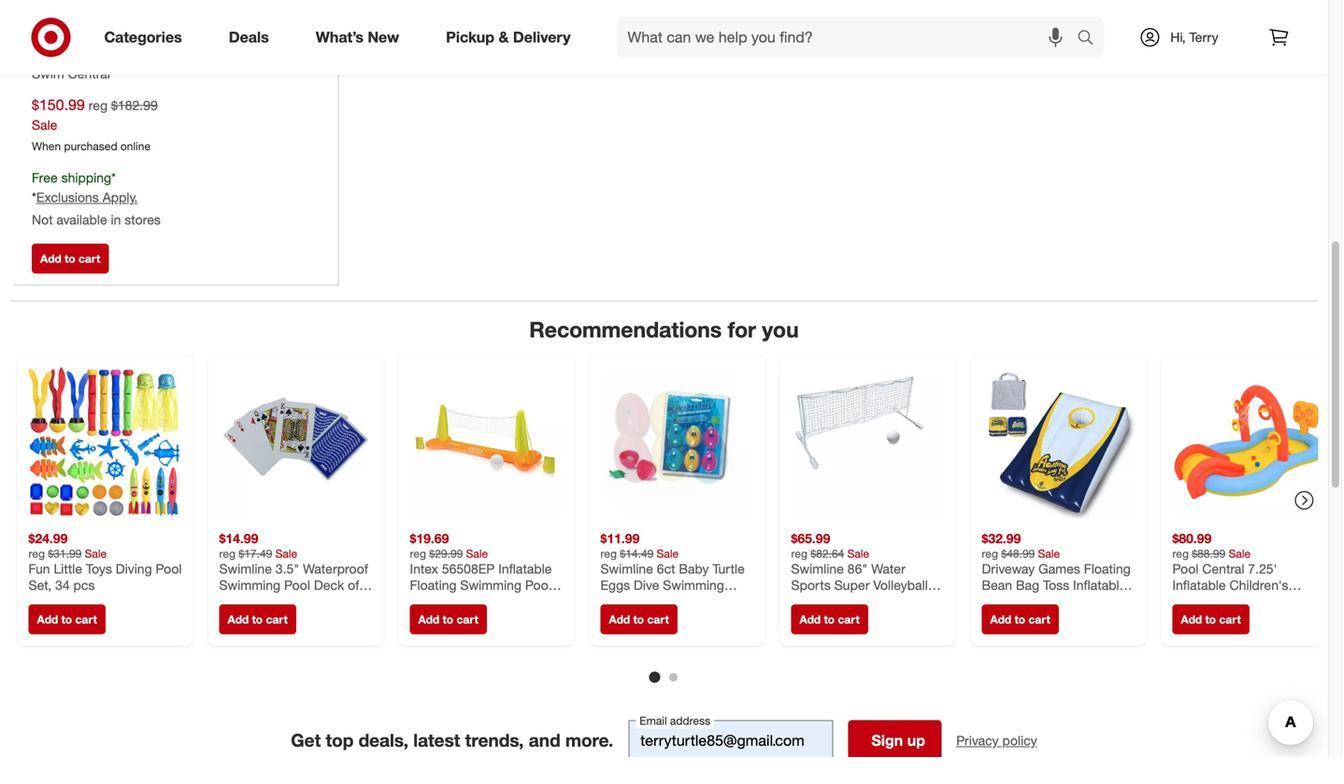 Task type: locate. For each thing, give the bounding box(es) containing it.
reg for $24.99
[[29, 547, 45, 561]]

reg left the $29.99
[[410, 547, 426, 561]]

add down $48.99
[[990, 613, 1011, 627]]

reg inside $14.99 reg $17.49 sale
[[219, 547, 236, 561]]

0 vertical spatial swim
[[32, 23, 71, 41]]

more.
[[565, 730, 613, 752]]

reg left $82.64
[[791, 547, 807, 561]]

add for $65.99
[[800, 613, 821, 627]]

reg inside $65.99 reg $82.64 sale
[[791, 547, 807, 561]]

add for $14.99
[[228, 613, 249, 627]]

reg left $48.99
[[982, 547, 998, 561]]

reg left $17.49
[[219, 547, 236, 561]]

driveway games floating bean bag toss inflatable cornhole game with water and weatherproof bags set for adult and kid outdoor swimming pool water fun image
[[982, 366, 1135, 519], [982, 366, 1135, 519]]

purchased
[[64, 139, 117, 153]]

swimline 6ct baby turtle eggs dive swimming pool toys 2.5" - vibrantly colored image
[[600, 366, 754, 519], [600, 366, 754, 519]]

add to cart down $14.49
[[609, 613, 669, 627]]

add to cart down 34 on the left of page
[[37, 613, 97, 627]]

cart down $82.64
[[838, 613, 860, 627]]

fun little toys diving pool set, 34 pcs image
[[29, 366, 182, 519], [29, 366, 182, 519]]

to for $24.99
[[61, 613, 72, 627]]

sign up button
[[848, 721, 941, 758]]

swim inside swim central 60" inflatable swimming pool float toy - yellow/blue
[[32, 23, 71, 41]]

1 vertical spatial pool
[[156, 561, 182, 577]]

add to cart button down available at left top
[[32, 244, 109, 274]]

swimline 3.5" waterproof swimming pool deck of playing cards - blue/white image
[[219, 366, 372, 519], [219, 366, 372, 519]]

* down the free
[[32, 189, 36, 206]]

0 horizontal spatial *
[[32, 189, 36, 206]]

add to cart button down $14.49
[[600, 605, 677, 635]]

cart down $14.49
[[647, 613, 669, 627]]

sale inside $14.99 reg $17.49 sale
[[275, 547, 297, 561]]

to down the $29.99
[[443, 613, 453, 627]]

1 vertical spatial central
[[68, 65, 110, 82]]

pool down 60"
[[110, 45, 142, 63]]

reg inside $24.99 reg $31.99 sale fun little toys diving pool set, 34 pcs
[[29, 547, 45, 561]]

reg for $80.99
[[1172, 547, 1189, 561]]

* up apply.
[[111, 170, 116, 186]]

sale right $31.99
[[85, 547, 107, 561]]

1 horizontal spatial pool
[[156, 561, 182, 577]]

what's
[[316, 28, 363, 46]]

sale inside $24.99 reg $31.99 sale fun little toys diving pool set, 34 pcs
[[85, 547, 107, 561]]

$48.99
[[1001, 547, 1035, 561]]

swim central
[[32, 65, 110, 82]]

sale inside $65.99 reg $82.64 sale
[[847, 547, 869, 561]]

set,
[[29, 577, 52, 594]]

toys
[[86, 561, 112, 577]]

cart down $48.99
[[1028, 613, 1050, 627]]

add to cart down $82.64
[[800, 613, 860, 627]]

add
[[40, 252, 61, 266], [37, 613, 58, 627], [228, 613, 249, 627], [418, 613, 440, 627], [609, 613, 630, 627], [800, 613, 821, 627], [990, 613, 1011, 627], [1181, 613, 1202, 627]]

pool right diving
[[156, 561, 182, 577]]

swim for swim central 60" inflatable swimming pool float toy - yellow/blue
[[32, 23, 71, 41]]

0 horizontal spatial pool
[[110, 45, 142, 63]]

what's new
[[316, 28, 399, 46]]

add down $17.49
[[228, 613, 249, 627]]

cart for $32.99
[[1028, 613, 1050, 627]]

0 vertical spatial pool
[[110, 45, 142, 63]]

up
[[907, 732, 925, 750]]

swim central link
[[32, 65, 110, 83]]

add down $82.64
[[800, 613, 821, 627]]

add to cart button for $19.69
[[410, 605, 487, 635]]

to
[[65, 252, 75, 266], [61, 613, 72, 627], [252, 613, 263, 627], [443, 613, 453, 627], [633, 613, 644, 627], [824, 613, 835, 627], [1015, 613, 1025, 627], [1205, 613, 1216, 627]]

add to cart
[[40, 252, 100, 266], [37, 613, 97, 627], [228, 613, 288, 627], [418, 613, 478, 627], [609, 613, 669, 627], [800, 613, 860, 627], [990, 613, 1050, 627], [1181, 613, 1241, 627]]

sale right $17.49
[[275, 547, 297, 561]]

add to cart button for $14.99
[[219, 605, 296, 635]]

reg left $88.99
[[1172, 547, 1189, 561]]

to down $88.99
[[1205, 613, 1216, 627]]

apply.
[[103, 189, 138, 206]]

policy
[[1002, 733, 1037, 749]]

terry
[[1189, 29, 1218, 45]]

and
[[529, 730, 560, 752]]

add to cart down $48.99
[[990, 613, 1050, 627]]

reg
[[89, 97, 108, 114], [29, 547, 45, 561], [219, 547, 236, 561], [410, 547, 426, 561], [600, 547, 617, 561], [791, 547, 807, 561], [982, 547, 998, 561], [1172, 547, 1189, 561]]

-
[[214, 45, 220, 63]]

pool inside swim central 60" inflatable swimming pool float toy - yellow/blue
[[110, 45, 142, 63]]

$29.99
[[429, 547, 463, 561]]

reg inside $11.99 reg $14.49 sale
[[600, 547, 617, 561]]

reg for $150.99
[[89, 97, 108, 114]]

reg inside $150.99 reg $182.99 sale when purchased online
[[89, 97, 108, 114]]

cart down $88.99
[[1219, 613, 1241, 627]]

sale right $14.49
[[657, 547, 679, 561]]

add to cart button for $11.99
[[600, 605, 677, 635]]

$32.99
[[982, 531, 1021, 547]]

sale inside $150.99 reg $182.99 sale when purchased online
[[32, 117, 57, 133]]

yellow/blue
[[32, 66, 115, 84]]

add to cart button down $88.99
[[1172, 605, 1249, 635]]

60"
[[131, 23, 155, 41]]

to for $14.99
[[252, 613, 263, 627]]

sale right $88.99
[[1229, 547, 1251, 561]]

0 vertical spatial *
[[111, 170, 116, 186]]

$14.49
[[620, 547, 654, 561]]

sale right $48.99
[[1038, 547, 1060, 561]]

deals,
[[359, 730, 408, 752]]

add for $19.69
[[418, 613, 440, 627]]

1 swim from the top
[[32, 23, 71, 41]]

add down $88.99
[[1181, 613, 1202, 627]]

cart down the $29.99
[[457, 613, 478, 627]]

reg inside "$80.99 reg $88.99 sale"
[[1172, 547, 1189, 561]]

cart down pcs
[[75, 613, 97, 627]]

reg inside $32.99 reg $48.99 sale
[[982, 547, 998, 561]]

sale inside $32.99 reg $48.99 sale
[[1038, 547, 1060, 561]]

reg left $31.99
[[29, 547, 45, 561]]

pool central 7.25' inflatable children's interactive water play center image
[[1172, 366, 1326, 519], [1172, 366, 1326, 519]]

online
[[120, 139, 151, 153]]

reg inside $19.69 reg $29.99 sale
[[410, 547, 426, 561]]

swim central 60" inflatable swimming pool float toy - yellow/blue link
[[32, 22, 276, 84]]

sale inside "$80.99 reg $88.99 sale"
[[1229, 547, 1251, 561]]

sale inside $11.99 reg $14.49 sale
[[657, 547, 679, 561]]

add down $14.49
[[609, 613, 630, 627]]

central inside swim central 60" inflatable swimming pool float toy - yellow/blue
[[75, 23, 127, 41]]

add down set,
[[37, 613, 58, 627]]

*
[[111, 170, 116, 186], [32, 189, 36, 206]]

sale
[[32, 117, 57, 133], [85, 547, 107, 561], [275, 547, 297, 561], [466, 547, 488, 561], [657, 547, 679, 561], [847, 547, 869, 561], [1038, 547, 1060, 561], [1229, 547, 1251, 561]]

$80.99
[[1172, 531, 1212, 547]]

sale for $32.99
[[1038, 547, 1060, 561]]

1 vertical spatial swim
[[32, 65, 64, 82]]

swim up swimming
[[32, 23, 71, 41]]

sale for $11.99
[[657, 547, 679, 561]]

float
[[146, 45, 182, 63]]

fun
[[29, 561, 50, 577]]

central
[[75, 23, 127, 41], [68, 65, 110, 82]]

cart down available at left top
[[78, 252, 100, 266]]

pickup
[[446, 28, 494, 46]]

pool
[[110, 45, 142, 63], [156, 561, 182, 577]]

recommendations
[[529, 317, 722, 343]]

sale for $150.99
[[32, 117, 57, 133]]

sale up when
[[32, 117, 57, 133]]

sale for $14.99
[[275, 547, 297, 561]]

$11.99 reg $14.49 sale
[[600, 531, 679, 561]]

None text field
[[628, 721, 833, 758]]

shipping
[[61, 170, 111, 186]]

swim down swimming
[[32, 65, 64, 82]]

add to cart down the $29.99
[[418, 613, 478, 627]]

add to cart button down $48.99
[[982, 605, 1059, 635]]

add to cart button down $82.64
[[791, 605, 868, 635]]

swimline 86" water sports super volleyball swimming pool floating game with net and ball - white image
[[791, 366, 944, 519], [791, 366, 944, 519]]

reg for $11.99
[[600, 547, 617, 561]]

add to cart for $19.69
[[418, 613, 478, 627]]

1 vertical spatial *
[[32, 189, 36, 206]]

sale for $19.69
[[466, 547, 488, 561]]

in
[[111, 212, 121, 228]]

categories link
[[88, 17, 205, 58]]

cart for $24.99
[[75, 613, 97, 627]]

add to cart button down the $29.99
[[410, 605, 487, 635]]

stores
[[125, 212, 161, 228]]

$14.99 reg $17.49 sale
[[219, 531, 297, 561]]

what's new link
[[300, 17, 423, 58]]

search
[[1069, 30, 1114, 48]]

$65.99
[[791, 531, 830, 547]]

to for $65.99
[[824, 613, 835, 627]]

add down the $29.99
[[418, 613, 440, 627]]

add to cart down $17.49
[[228, 613, 288, 627]]

privacy
[[956, 733, 999, 749]]

reg left $182.99
[[89, 97, 108, 114]]

reg left $14.49
[[600, 547, 617, 561]]

to for $80.99
[[1205, 613, 1216, 627]]

privacy policy link
[[956, 732, 1037, 751]]

to down $48.99
[[1015, 613, 1025, 627]]

to down available at left top
[[65, 252, 75, 266]]

to down $82.64
[[824, 613, 835, 627]]

add to cart down $88.99
[[1181, 613, 1241, 627]]

pickup & delivery
[[446, 28, 571, 46]]

central up swimming
[[75, 23, 127, 41]]

add down "not"
[[40, 252, 61, 266]]

add to cart for $32.99
[[990, 613, 1050, 627]]

little
[[54, 561, 82, 577]]

latest
[[413, 730, 460, 752]]

available
[[56, 212, 107, 228]]

0 vertical spatial central
[[75, 23, 127, 41]]

add to cart button down $17.49
[[219, 605, 296, 635]]

add to cart for $80.99
[[1181, 613, 1241, 627]]

$11.99
[[600, 531, 640, 547]]

sale right the $29.99
[[466, 547, 488, 561]]

cart for $65.99
[[838, 613, 860, 627]]

when
[[32, 139, 61, 153]]

$17.49
[[239, 547, 272, 561]]

cart down $17.49
[[266, 613, 288, 627]]

intex 56508ep inflatable floating swimming pool toys volleyball game, green image
[[410, 366, 563, 519], [410, 366, 563, 519]]

to down $14.49
[[633, 613, 644, 627]]

add to cart for $24.99
[[37, 613, 97, 627]]

to down 34 on the left of page
[[61, 613, 72, 627]]

pcs
[[73, 577, 95, 594]]

to down $17.49
[[252, 613, 263, 627]]

for
[[728, 317, 756, 343]]

swim
[[32, 23, 71, 41], [32, 65, 64, 82]]

sale inside $19.69 reg $29.99 sale
[[466, 547, 488, 561]]

central down swimming
[[68, 65, 110, 82]]

2 swim from the top
[[32, 65, 64, 82]]

sale right $82.64
[[847, 547, 869, 561]]

cart
[[78, 252, 100, 266], [75, 613, 97, 627], [266, 613, 288, 627], [457, 613, 478, 627], [647, 613, 669, 627], [838, 613, 860, 627], [1028, 613, 1050, 627], [1219, 613, 1241, 627]]

add to cart button down 34 on the left of page
[[29, 605, 105, 635]]

add to cart for $65.99
[[800, 613, 860, 627]]



Task type: describe. For each thing, give the bounding box(es) containing it.
trends,
[[465, 730, 524, 752]]

swim central 60" inflatable swimming pool float toy - yellow/blue
[[32, 23, 225, 84]]

add to cart button for $65.99
[[791, 605, 868, 635]]

get
[[291, 730, 321, 752]]

toy
[[186, 45, 210, 63]]

top
[[326, 730, 354, 752]]

reg for $65.99
[[791, 547, 807, 561]]

What can we help you find? suggestions appear below search field
[[616, 17, 1082, 58]]

cart for $19.69
[[457, 613, 478, 627]]

you
[[762, 317, 799, 343]]

$80.99 reg $88.99 sale
[[1172, 531, 1251, 561]]

$24.99 reg $31.99 sale fun little toys diving pool set, 34 pcs
[[29, 531, 182, 594]]

add to cart button for $80.99
[[1172, 605, 1249, 635]]

cart for $11.99
[[647, 613, 669, 627]]

$182.99
[[111, 97, 158, 114]]

add for $32.99
[[990, 613, 1011, 627]]

&
[[499, 28, 509, 46]]

new
[[368, 28, 399, 46]]

swimming
[[32, 45, 106, 63]]

not
[[32, 212, 53, 228]]

deals
[[229, 28, 269, 46]]

central for swim central
[[68, 65, 110, 82]]

categories
[[104, 28, 182, 46]]

add to cart for $11.99
[[609, 613, 669, 627]]

34
[[55, 577, 70, 594]]

to for $19.69
[[443, 613, 453, 627]]

central for swim central 60" inflatable swimming pool float toy - yellow/blue
[[75, 23, 127, 41]]

1 horizontal spatial *
[[111, 170, 116, 186]]

free
[[32, 170, 58, 186]]

cart for $80.99
[[1219, 613, 1241, 627]]

free shipping * * exclusions apply. not available in stores
[[32, 170, 161, 228]]

search button
[[1069, 17, 1114, 62]]

$19.69
[[410, 531, 449, 547]]

$24.99
[[29, 531, 68, 547]]

diving
[[116, 561, 152, 577]]

delivery
[[513, 28, 571, 46]]

sign up
[[872, 732, 925, 750]]

swim for swim central
[[32, 65, 64, 82]]

pickup & delivery link
[[430, 17, 594, 58]]

add for $24.99
[[37, 613, 58, 627]]

$31.99
[[48, 547, 82, 561]]

add to cart down available at left top
[[40, 252, 100, 266]]

$32.99 reg $48.99 sale
[[982, 531, 1060, 561]]

inflatable
[[159, 23, 225, 41]]

reg for $19.69
[[410, 547, 426, 561]]

deals link
[[213, 17, 292, 58]]

$82.64
[[811, 547, 844, 561]]

cart for $14.99
[[266, 613, 288, 627]]

add for $80.99
[[1181, 613, 1202, 627]]

to for $11.99
[[633, 613, 644, 627]]

sale for $24.99
[[85, 547, 107, 561]]

$150.99
[[32, 96, 85, 114]]

exclusions apply. link
[[36, 189, 138, 206]]

$150.99 reg $182.99 sale when purchased online
[[32, 96, 158, 153]]

$14.99
[[219, 531, 258, 547]]

add to cart for $14.99
[[228, 613, 288, 627]]

sign
[[872, 732, 903, 750]]

sale for $80.99
[[1229, 547, 1251, 561]]

$88.99
[[1192, 547, 1226, 561]]

$65.99 reg $82.64 sale
[[791, 531, 869, 561]]

get top deals, latest trends, and more.
[[291, 730, 613, 752]]

sale for $65.99
[[847, 547, 869, 561]]

to for $32.99
[[1015, 613, 1025, 627]]

pool inside $24.99 reg $31.99 sale fun little toys diving pool set, 34 pcs
[[156, 561, 182, 577]]

privacy policy
[[956, 733, 1037, 749]]

add to cart button for $32.99
[[982, 605, 1059, 635]]

add to cart button for $24.99
[[29, 605, 105, 635]]

reg for $14.99
[[219, 547, 236, 561]]

add for $11.99
[[609, 613, 630, 627]]

hi,
[[1170, 29, 1186, 45]]

$19.69 reg $29.99 sale
[[410, 531, 488, 561]]

hi, terry
[[1170, 29, 1218, 45]]

exclusions
[[36, 189, 99, 206]]

reg for $32.99
[[982, 547, 998, 561]]

recommendations for you
[[529, 317, 799, 343]]



Task type: vqa. For each thing, say whether or not it's contained in the screenshot.
"1" within the Order Pickup 1 item at North Dallas
no



